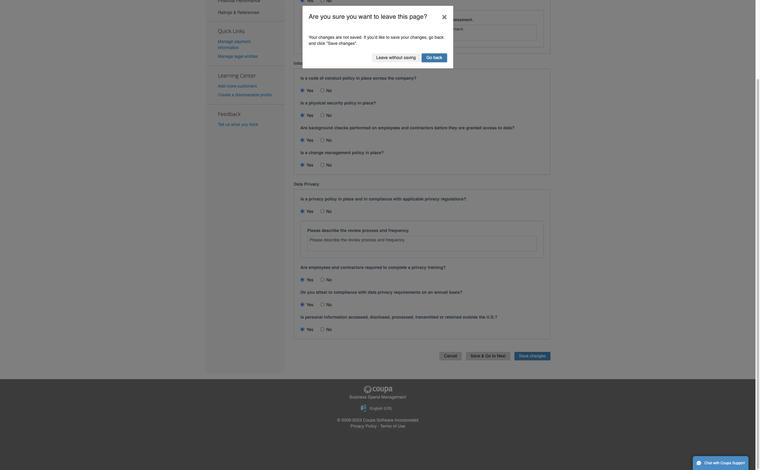 Task type: describe. For each thing, give the bounding box(es) containing it.
no for physical
[[327, 113, 332, 118]]

transmitted
[[416, 315, 439, 320]]

coupa supplier portal image
[[363, 385, 393, 394]]

they
[[449, 125, 458, 130]]

you'd
[[367, 35, 378, 40]]

1 vertical spatial privacy
[[351, 424, 364, 429]]

yes for is personal information accessed, disclosed, processed, transmitted or retained outside the u.s.?
[[307, 327, 314, 332]]

are for are employees and contractors required to complete a privacy training?
[[301, 265, 308, 270]]

create a discoverable profile link
[[218, 92, 272, 97]]

next
[[497, 354, 506, 359]]

the left review
[[340, 228, 347, 233]]

conduct
[[325, 76, 342, 80]]

access
[[483, 125, 497, 130]]

learning center
[[218, 72, 256, 79]]

more
[[227, 84, 236, 88]]

× dialog
[[302, 5, 454, 69]]

"save
[[327, 41, 338, 46]]

think
[[249, 122, 258, 127]]

leave without saving
[[377, 55, 416, 60]]

the right across
[[388, 76, 394, 80]]

legal
[[235, 54, 243, 59]]

0 vertical spatial place
[[361, 76, 372, 80]]

ratings
[[218, 10, 232, 15]]

incorporated
[[395, 418, 419, 423]]

business
[[350, 395, 367, 400]]

support
[[733, 461, 746, 465]]

is for is a physical security policy in place?
[[301, 100, 304, 105]]

2006-
[[342, 418, 353, 423]]

terms of use link
[[380, 424, 405, 429]]

manage payment information
[[218, 39, 251, 50]]

to right attest
[[329, 290, 333, 295]]

or
[[440, 315, 444, 320]]

references
[[238, 10, 259, 15]]

leave
[[381, 13, 396, 20]]

profile
[[260, 92, 272, 97]]

saved.
[[350, 35, 363, 40]]

this
[[398, 13, 408, 20]]

security
[[327, 100, 343, 105]]

(us)
[[384, 406, 392, 411]]

yes for is a privacy policy in place and in compliance with applicable privacy regulations?
[[307, 209, 314, 214]]

if inside your changes are not saved. if you'd like to save your changes, go back and click "save changes".
[[364, 35, 366, 40]]

leave without saving button
[[372, 53, 421, 62]]

save for save & go to next
[[471, 354, 480, 359]]

a for change
[[305, 150, 308, 155]]

yes for are background checks performed on employees and contractors before they are granted access to data?
[[307, 138, 314, 143]]

personal
[[305, 315, 323, 320]]

the left risk at the left of the page
[[353, 17, 360, 22]]

not
[[343, 35, 349, 40]]

attest
[[316, 290, 327, 295]]

1 vertical spatial place
[[343, 197, 354, 201]]

management
[[325, 150, 351, 155]]

training?
[[428, 265, 446, 270]]

coupa inside button
[[721, 461, 732, 465]]

feedback
[[218, 110, 241, 118]]

save & go to next button
[[466, 352, 510, 361]]

learning
[[218, 72, 239, 79]]

is a code of conduct policy in place across the company?
[[301, 76, 417, 80]]

data privacy
[[294, 182, 319, 187]]

change
[[309, 150, 324, 155]]

terms
[[380, 424, 392, 429]]

background
[[309, 125, 333, 130]]

accessed,
[[349, 315, 369, 320]]

quick links
[[218, 27, 245, 34]]

is for is a privacy policy in place and in compliance with applicable privacy regulations?
[[301, 197, 304, 201]]

company?
[[396, 76, 417, 80]]

assessment
[[370, 17, 394, 22]]

save
[[391, 35, 400, 40]]

0 horizontal spatial if
[[307, 17, 310, 22]]

privacy down data privacy
[[309, 197, 324, 201]]

1 horizontal spatial employees
[[378, 125, 400, 130]]

is a physical security policy in place?
[[301, 100, 376, 105]]

to right required
[[383, 265, 387, 270]]

0 vertical spatial process
[[395, 17, 411, 22]]

changes for save
[[530, 354, 546, 359]]

are background checks performed on employees and contractors before they are granted access to data?
[[301, 125, 515, 130]]

If yes, please describe the risk assessment process and frequency of assessment. text field
[[307, 25, 537, 40]]

saving
[[404, 55, 416, 60]]

information security
[[294, 61, 335, 66]]

& for ratings
[[234, 10, 236, 15]]

© 2006-2023 coupa software incorporated
[[337, 418, 419, 423]]

required
[[365, 265, 382, 270]]

applicable
[[403, 197, 424, 201]]

place? for is a change management policy in place?
[[371, 150, 384, 155]]

tell us what you think button
[[218, 122, 258, 128]]

center
[[240, 72, 256, 79]]

data?
[[504, 125, 515, 130]]

you right yes,
[[321, 13, 331, 20]]

if yes, please describe the risk assessment process and frequency of assessment.
[[307, 17, 473, 22]]

to inside save & go to next "button"
[[493, 354, 496, 359]]

tell us what you think
[[218, 122, 258, 127]]

×
[[442, 11, 447, 21]]

outside
[[463, 315, 478, 320]]

are you sure you want to leave this page?
[[309, 13, 427, 20]]

leave
[[377, 55, 388, 60]]

information
[[294, 61, 317, 66]]

manage payment information link
[[218, 39, 251, 50]]

0 horizontal spatial process
[[362, 228, 379, 233]]

cancel link
[[440, 352, 462, 361]]

Please describe the review process and frequency. text field
[[307, 236, 537, 251]]

the left u.s.?
[[479, 315, 486, 320]]

you right the do
[[307, 290, 315, 295]]

an
[[428, 290, 433, 295]]

you right sure
[[347, 13, 357, 20]]

save for save changes
[[519, 354, 529, 359]]

chat with coupa support
[[705, 461, 746, 465]]

no for and
[[327, 277, 332, 282]]

save & go to next
[[471, 354, 506, 359]]

requirements
[[394, 290, 421, 295]]

no for change
[[327, 163, 332, 167]]

assessment.
[[448, 17, 473, 22]]

to right want
[[374, 13, 379, 20]]

information for personal
[[324, 315, 347, 320]]

discoverable
[[235, 92, 259, 97]]

cancel
[[444, 354, 457, 359]]

please
[[307, 228, 321, 233]]

are inside your changes are not saved. if you'd like to save your changes, go back and click "save changes".
[[336, 35, 342, 40]]

regulations?
[[441, 197, 467, 201]]

no for attest
[[327, 302, 332, 307]]

save changes button
[[515, 352, 551, 361]]

are employees and contractors required to complete a privacy training?
[[301, 265, 446, 270]]



Task type: vqa. For each thing, say whether or not it's contained in the screenshot.
topmost process
yes



Task type: locate. For each thing, give the bounding box(es) containing it.
©
[[337, 418, 341, 423]]

8 yes from the top
[[307, 327, 314, 332]]

manage for manage payment information
[[218, 39, 233, 44]]

of right frequency
[[443, 17, 447, 22]]

1 vertical spatial coupa
[[721, 461, 732, 465]]

no for information
[[327, 327, 332, 332]]

you
[[321, 13, 331, 20], [347, 13, 357, 20], [241, 122, 248, 127], [307, 290, 315, 295]]

page?
[[410, 13, 427, 20]]

to left 'next'
[[493, 354, 496, 359]]

save inside save & go to next "button"
[[471, 354, 480, 359]]

1 horizontal spatial privacy
[[351, 424, 364, 429]]

0 horizontal spatial are
[[336, 35, 342, 40]]

a left code
[[305, 76, 308, 80]]

1 vertical spatial on
[[422, 290, 427, 295]]

are right they
[[459, 125, 465, 130]]

2023
[[353, 418, 362, 423]]

add
[[218, 84, 226, 88]]

is left personal
[[301, 315, 304, 320]]

4 yes from the top
[[307, 163, 314, 167]]

3 yes from the top
[[307, 138, 314, 143]]

manage left legal at the left
[[218, 54, 233, 59]]

in
[[356, 76, 360, 80], [358, 100, 362, 105], [366, 150, 369, 155], [338, 197, 342, 201], [364, 197, 368, 201]]

is left change
[[301, 150, 304, 155]]

review
[[348, 228, 361, 233]]

0 horizontal spatial place
[[343, 197, 354, 201]]

1 vertical spatial contractors
[[341, 265, 364, 270]]

manage legal entities link
[[218, 54, 258, 59]]

& left 'next'
[[482, 354, 484, 359]]

is for is a change management policy in place?
[[301, 150, 304, 155]]

2 save from the left
[[519, 354, 529, 359]]

0 vertical spatial changes
[[319, 35, 335, 40]]

2 yes from the top
[[307, 113, 314, 118]]

add more customers
[[218, 84, 257, 88]]

1 vertical spatial are
[[301, 125, 308, 130]]

0 vertical spatial employees
[[378, 125, 400, 130]]

the
[[353, 17, 360, 22], [388, 76, 394, 80], [340, 228, 347, 233], [479, 315, 486, 320]]

× button
[[436, 6, 453, 27]]

please describe the review process and frequency.
[[307, 228, 410, 233]]

0 horizontal spatial with
[[358, 290, 367, 295]]

privacy policy
[[351, 424, 377, 429]]

policy
[[366, 424, 377, 429]]

u.s.?
[[487, 315, 498, 320]]

yes for is a change management policy in place?
[[307, 163, 314, 167]]

1 is from the top
[[301, 76, 304, 80]]

1 vertical spatial changes
[[530, 354, 546, 359]]

basis?
[[449, 290, 463, 295]]

chat with coupa support button
[[693, 456, 749, 470]]

a for code
[[305, 76, 308, 80]]

is down data
[[301, 197, 304, 201]]

5 no from the top
[[327, 209, 332, 214]]

is a privacy policy in place and in compliance with applicable privacy regulations?
[[301, 197, 467, 201]]

place?
[[363, 100, 376, 105], [371, 150, 384, 155]]

process right review
[[362, 228, 379, 233]]

2 vertical spatial with
[[714, 461, 720, 465]]

a for physical
[[305, 100, 308, 105]]

you inside 'button'
[[241, 122, 248, 127]]

&
[[234, 10, 236, 15], [482, 354, 484, 359]]

0 vertical spatial go
[[427, 55, 432, 60]]

back down "go"
[[434, 55, 443, 60]]

spend
[[368, 395, 380, 400]]

performed
[[350, 125, 371, 130]]

0 vertical spatial privacy
[[304, 182, 319, 187]]

with inside button
[[714, 461, 720, 465]]

tell
[[218, 122, 224, 127]]

0 horizontal spatial compliance
[[334, 290, 357, 295]]

1 horizontal spatial compliance
[[369, 197, 392, 201]]

0 vertical spatial of
[[443, 17, 447, 22]]

0 horizontal spatial coupa
[[363, 418, 376, 423]]

4 is from the top
[[301, 197, 304, 201]]

complete
[[389, 265, 407, 270]]

business spend management
[[350, 395, 406, 400]]

place? up "performed"
[[363, 100, 376, 105]]

yes,
[[311, 17, 319, 22]]

if left you'd
[[364, 35, 366, 40]]

manage inside manage payment information
[[218, 39, 233, 44]]

to inside your changes are not saved. if you'd like to save your changes, go back and click "save changes".
[[386, 35, 390, 40]]

on
[[372, 125, 377, 130], [422, 290, 427, 295]]

7 no from the top
[[327, 302, 332, 307]]

2 no from the top
[[327, 113, 332, 118]]

6 no from the top
[[327, 277, 332, 282]]

1 horizontal spatial of
[[393, 424, 397, 429]]

a left change
[[305, 150, 308, 155]]

a down data privacy
[[305, 197, 308, 201]]

1 no from the top
[[327, 88, 332, 93]]

1 vertical spatial manage
[[218, 54, 233, 59]]

4 no from the top
[[327, 163, 332, 167]]

a right create
[[232, 92, 234, 97]]

is a change management policy in place?
[[301, 150, 384, 155]]

1 horizontal spatial &
[[482, 354, 484, 359]]

is for is personal information accessed, disclosed, processed, transmitted or retained outside the u.s.?
[[301, 315, 304, 320]]

and inside your changes are not saved. if you'd like to save your changes, go back and click "save changes".
[[309, 41, 316, 46]]

back inside button
[[434, 55, 443, 60]]

1 horizontal spatial process
[[395, 17, 411, 22]]

0 horizontal spatial information
[[218, 45, 239, 50]]

1 horizontal spatial are
[[459, 125, 465, 130]]

2 manage from the top
[[218, 54, 233, 59]]

& inside "button"
[[482, 354, 484, 359]]

granted
[[466, 125, 482, 130]]

data
[[368, 290, 377, 295]]

5 yes from the top
[[307, 209, 314, 214]]

1 vertical spatial describe
[[322, 228, 339, 233]]

terms of use
[[380, 424, 405, 429]]

your
[[401, 35, 409, 40]]

a right the complete
[[408, 265, 411, 270]]

no
[[327, 88, 332, 93], [327, 113, 332, 118], [327, 138, 332, 143], [327, 163, 332, 167], [327, 209, 332, 214], [327, 277, 332, 282], [327, 302, 332, 307], [327, 327, 332, 332]]

information up manage legal entities link
[[218, 45, 239, 50]]

1 horizontal spatial go
[[486, 354, 491, 359]]

0 vertical spatial if
[[307, 17, 310, 22]]

of left use
[[393, 424, 397, 429]]

go inside go back button
[[427, 55, 432, 60]]

0 vertical spatial back
[[435, 35, 444, 40]]

manage for manage legal entities
[[218, 54, 233, 59]]

please
[[320, 17, 334, 22]]

None radio
[[301, 0, 305, 2], [301, 88, 305, 92], [320, 138, 324, 142], [301, 163, 305, 167], [320, 209, 324, 213], [320, 278, 324, 282], [301, 327, 305, 331], [301, 0, 305, 2], [301, 88, 305, 92], [320, 138, 324, 142], [301, 163, 305, 167], [320, 209, 324, 213], [320, 278, 324, 282], [301, 327, 305, 331]]

1 vertical spatial are
[[459, 125, 465, 130]]

0 horizontal spatial go
[[427, 55, 432, 60]]

your
[[309, 35, 317, 40]]

are left not
[[336, 35, 342, 40]]

0 vertical spatial coupa
[[363, 418, 376, 423]]

0 horizontal spatial on
[[372, 125, 377, 130]]

0 horizontal spatial changes
[[319, 35, 335, 40]]

1 horizontal spatial contractors
[[410, 125, 434, 130]]

if left yes,
[[307, 17, 310, 22]]

with left applicable
[[393, 197, 402, 201]]

0 vertical spatial describe
[[335, 17, 352, 22]]

employees
[[378, 125, 400, 130], [309, 265, 331, 270]]

disclosed,
[[370, 315, 391, 320]]

7 yes from the top
[[307, 302, 314, 307]]

no for privacy
[[327, 209, 332, 214]]

is left code
[[301, 76, 304, 80]]

changes for your
[[319, 35, 335, 40]]

if
[[307, 17, 310, 22], [364, 35, 366, 40]]

1 vertical spatial of
[[320, 76, 324, 80]]

employees up attest
[[309, 265, 331, 270]]

are up the do
[[301, 265, 308, 270]]

2 horizontal spatial of
[[443, 17, 447, 22]]

click
[[317, 41, 325, 46]]

with left data
[[358, 290, 367, 295]]

1 yes from the top
[[307, 88, 314, 93]]

process up "your"
[[395, 17, 411, 22]]

go
[[427, 55, 432, 60], [486, 354, 491, 359]]

are inside × dialog
[[309, 13, 319, 20]]

manage legal entities
[[218, 54, 258, 59]]

with
[[393, 197, 402, 201], [358, 290, 367, 295], [714, 461, 720, 465]]

0 horizontal spatial employees
[[309, 265, 331, 270]]

frequency.
[[389, 228, 410, 233]]

create
[[218, 92, 231, 97]]

1 horizontal spatial with
[[393, 197, 402, 201]]

of
[[443, 17, 447, 22], [320, 76, 324, 80], [393, 424, 397, 429]]

0 vertical spatial compliance
[[369, 197, 392, 201]]

1 vertical spatial go
[[486, 354, 491, 359]]

0 horizontal spatial of
[[320, 76, 324, 80]]

privacy left the training?
[[412, 265, 427, 270]]

1 horizontal spatial changes
[[530, 354, 546, 359]]

1 horizontal spatial on
[[422, 290, 427, 295]]

back inside your changes are not saved. if you'd like to save your changes, go back and click "save changes".
[[435, 35, 444, 40]]

1 vertical spatial information
[[324, 315, 347, 320]]

process
[[395, 17, 411, 22], [362, 228, 379, 233]]

go left 'next'
[[486, 354, 491, 359]]

frequency
[[421, 17, 442, 22]]

2 horizontal spatial with
[[714, 461, 720, 465]]

1 horizontal spatial information
[[324, 315, 347, 320]]

1 manage from the top
[[218, 39, 233, 44]]

0 vertical spatial &
[[234, 10, 236, 15]]

go right saving
[[427, 55, 432, 60]]

employees right "performed"
[[378, 125, 400, 130]]

1 vertical spatial &
[[482, 354, 484, 359]]

3 no from the top
[[327, 138, 332, 143]]

ratings & references
[[218, 10, 259, 15]]

is
[[301, 76, 304, 80], [301, 100, 304, 105], [301, 150, 304, 155], [301, 197, 304, 201], [301, 315, 304, 320]]

annual
[[434, 290, 448, 295]]

on right "performed"
[[372, 125, 377, 130]]

with right "chat"
[[714, 461, 720, 465]]

on left an
[[422, 290, 427, 295]]

is for is a code of conduct policy in place across the company?
[[301, 76, 304, 80]]

are left "background"
[[301, 125, 308, 130]]

1 vertical spatial compliance
[[334, 290, 357, 295]]

are for are background checks performed on employees and contractors before they are granted access to data?
[[301, 125, 308, 130]]

place? for is a physical security policy in place?
[[363, 100, 376, 105]]

processed,
[[392, 315, 414, 320]]

code
[[309, 76, 319, 80]]

of right code
[[320, 76, 324, 80]]

payment
[[235, 39, 251, 44]]

1 vertical spatial back
[[434, 55, 443, 60]]

manage down quick
[[218, 39, 233, 44]]

go
[[429, 35, 434, 40]]

no for checks
[[327, 138, 332, 143]]

what
[[231, 122, 240, 127]]

0 vertical spatial with
[[393, 197, 402, 201]]

save right cancel
[[471, 354, 480, 359]]

information right personal
[[324, 315, 347, 320]]

no for code
[[327, 88, 332, 93]]

place? down "performed"
[[371, 150, 384, 155]]

manage
[[218, 39, 233, 44], [218, 54, 233, 59]]

1 horizontal spatial save
[[519, 354, 529, 359]]

0 vertical spatial are
[[309, 13, 319, 20]]

0 vertical spatial contractors
[[410, 125, 434, 130]]

0 horizontal spatial save
[[471, 354, 480, 359]]

privacy right data
[[304, 182, 319, 187]]

a for privacy
[[305, 197, 308, 201]]

checks
[[334, 125, 349, 130]]

do
[[301, 290, 306, 295]]

like
[[379, 35, 385, 40]]

0 horizontal spatial privacy
[[304, 182, 319, 187]]

1 vertical spatial if
[[364, 35, 366, 40]]

us
[[226, 122, 230, 127]]

None radio
[[320, 0, 324, 2], [320, 88, 324, 92], [301, 113, 305, 117], [320, 113, 324, 117], [301, 138, 305, 142], [320, 163, 324, 167], [301, 209, 305, 213], [301, 278, 305, 282], [301, 303, 305, 307], [320, 303, 324, 307], [320, 327, 324, 331], [320, 0, 324, 2], [320, 88, 324, 92], [301, 113, 305, 117], [320, 113, 324, 117], [301, 138, 305, 142], [320, 163, 324, 167], [301, 209, 305, 213], [301, 278, 305, 282], [301, 303, 305, 307], [320, 303, 324, 307], [320, 327, 324, 331]]

privacy right data
[[378, 290, 393, 295]]

0 horizontal spatial &
[[234, 10, 236, 15]]

information inside manage payment information
[[218, 45, 239, 50]]

contractors left before
[[410, 125, 434, 130]]

& right ratings
[[234, 10, 236, 15]]

0 vertical spatial on
[[372, 125, 377, 130]]

links
[[233, 27, 245, 34]]

go back
[[427, 55, 443, 60]]

1 save from the left
[[471, 354, 480, 359]]

1 vertical spatial employees
[[309, 265, 331, 270]]

customers
[[238, 84, 257, 88]]

back right "go"
[[435, 35, 444, 40]]

privacy
[[304, 182, 319, 187], [351, 424, 364, 429]]

describe
[[335, 17, 352, 22], [322, 228, 339, 233]]

1 horizontal spatial place
[[361, 76, 372, 80]]

yes for do you attest to compliance with data privacy requirements on an annual basis?
[[307, 302, 314, 307]]

save
[[471, 354, 480, 359], [519, 354, 529, 359]]

0 horizontal spatial contractors
[[341, 265, 364, 270]]

3 is from the top
[[301, 150, 304, 155]]

1 horizontal spatial if
[[364, 35, 366, 40]]

are for are you sure you want to leave this page?
[[309, 13, 319, 20]]

is personal information accessed, disclosed, processed, transmitted or retained outside the u.s.?
[[301, 315, 498, 320]]

5 is from the top
[[301, 315, 304, 320]]

do you attest to compliance with data privacy requirements on an annual basis?
[[301, 290, 463, 295]]

privacy right applicable
[[425, 197, 440, 201]]

create a discoverable profile
[[218, 92, 272, 97]]

& for save
[[482, 354, 484, 359]]

coupa left support
[[721, 461, 732, 465]]

coupa up policy
[[363, 418, 376, 423]]

add more customers link
[[218, 84, 257, 88]]

software
[[377, 418, 394, 423]]

save inside save changes button
[[519, 354, 529, 359]]

your changes are not saved. if you'd like to save your changes, go back and click "save changes".
[[309, 35, 444, 46]]

8 no from the top
[[327, 327, 332, 332]]

are left please
[[309, 13, 319, 20]]

changes inside your changes are not saved. if you'd like to save your changes, go back and click "save changes".
[[319, 35, 335, 40]]

go inside save & go to next "button"
[[486, 354, 491, 359]]

information for payment
[[218, 45, 239, 50]]

yes for is a code of conduct policy in place across the company?
[[307, 88, 314, 93]]

0 vertical spatial information
[[218, 45, 239, 50]]

entities
[[245, 54, 258, 59]]

risk
[[361, 17, 369, 22]]

1 vertical spatial place?
[[371, 150, 384, 155]]

2 is from the top
[[301, 100, 304, 105]]

0 vertical spatial manage
[[218, 39, 233, 44]]

english
[[370, 406, 383, 411]]

2 vertical spatial of
[[393, 424, 397, 429]]

are
[[309, 13, 319, 20], [301, 125, 308, 130], [301, 265, 308, 270]]

6 yes from the top
[[307, 277, 314, 282]]

0 vertical spatial are
[[336, 35, 342, 40]]

save right 'next'
[[519, 354, 529, 359]]

2 vertical spatial are
[[301, 265, 308, 270]]

yes for is a physical security policy in place?
[[307, 113, 314, 118]]

1 vertical spatial with
[[358, 290, 367, 295]]

to right like
[[386, 35, 390, 40]]

a for discoverable
[[232, 92, 234, 97]]

ratings & references link
[[205, 7, 285, 18]]

contractors left required
[[341, 265, 364, 270]]

is left physical on the left top of the page
[[301, 100, 304, 105]]

to left data?
[[498, 125, 502, 130]]

a left physical on the left top of the page
[[305, 100, 308, 105]]

0 vertical spatial place?
[[363, 100, 376, 105]]

privacy down 2023
[[351, 424, 364, 429]]

1 horizontal spatial coupa
[[721, 461, 732, 465]]

across
[[373, 76, 387, 80]]

privacy policy link
[[351, 424, 377, 429]]

you right what
[[241, 122, 248, 127]]

1 vertical spatial process
[[362, 228, 379, 233]]

yes for are employees and contractors required to complete a privacy training?
[[307, 277, 314, 282]]

sure
[[333, 13, 345, 20]]

changes inside save changes button
[[530, 354, 546, 359]]



